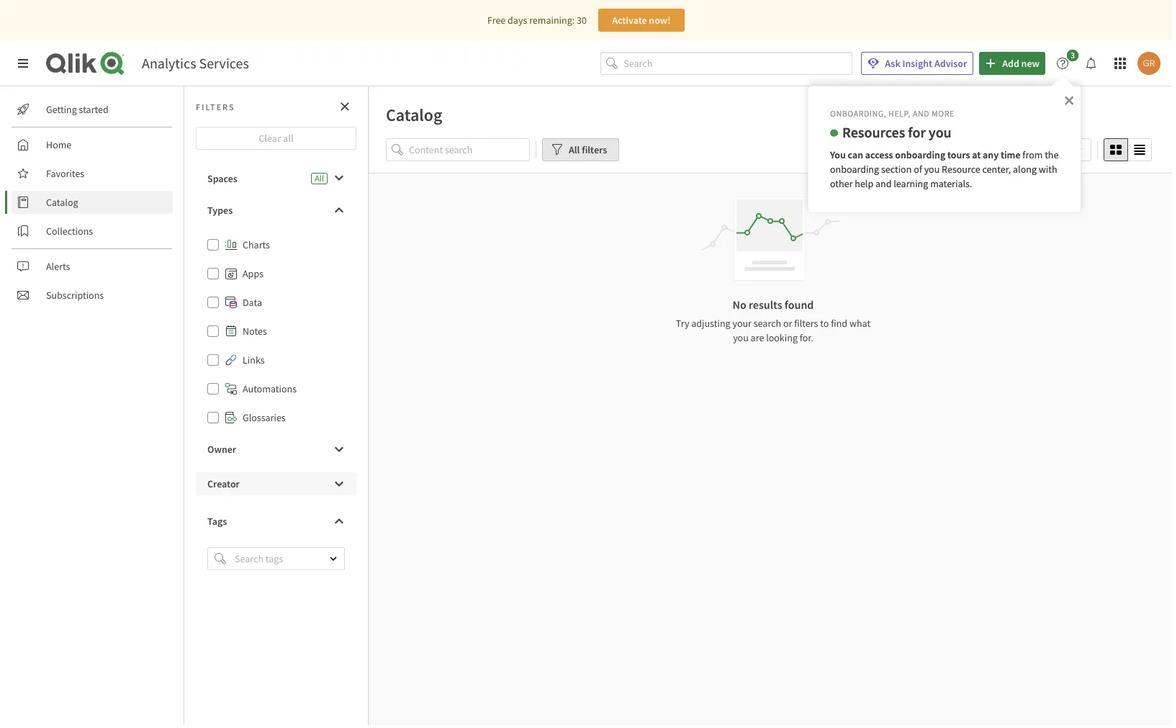 Task type: describe. For each thing, give the bounding box(es) containing it.
alerts
[[46, 260, 70, 273]]

apps
[[243, 267, 264, 280]]

your
[[733, 317, 752, 330]]

navigation pane element
[[0, 92, 184, 313]]

found
[[785, 297, 814, 312]]

results
[[749, 297, 782, 312]]

free days remaining: 30
[[488, 14, 587, 27]]

spaces
[[207, 172, 238, 185]]

looking
[[766, 331, 798, 344]]

materials.
[[930, 177, 972, 190]]

with
[[1039, 162, 1057, 175]]

0 vertical spatial catalog
[[386, 104, 443, 126]]

of
[[914, 162, 922, 175]]

try
[[676, 317, 689, 330]]

0 vertical spatial and
[[913, 108, 930, 119]]

favorites
[[46, 167, 84, 180]]

services
[[199, 54, 249, 72]]

collections
[[46, 225, 93, 238]]

access
[[865, 148, 893, 161]]

favorites link
[[12, 162, 173, 185]]

activate now!
[[612, 14, 671, 27]]

greg robinson image
[[1138, 52, 1161, 75]]

along
[[1013, 162, 1037, 175]]

the
[[1045, 148, 1059, 161]]

resources
[[842, 123, 905, 141]]

home
[[46, 138, 71, 151]]

tags button
[[196, 510, 356, 533]]

subscriptions link
[[12, 284, 173, 307]]

tags
[[207, 515, 227, 528]]

types
[[207, 204, 233, 217]]

used
[[1048, 143, 1068, 156]]

filters inside no results found try adjusting your search or filters to find what you are looking for.
[[794, 317, 818, 330]]

0 vertical spatial you
[[929, 123, 952, 141]]

all for all
[[315, 173, 324, 184]]

from the onboarding section of you resource center, along with other help and learning materials.
[[830, 148, 1061, 190]]

learning
[[894, 177, 928, 190]]

open image
[[329, 555, 338, 563]]

find
[[831, 317, 848, 330]]

collections link
[[12, 220, 173, 243]]

analytics services
[[142, 54, 249, 72]]

you can access onboarding tours at any time
[[830, 148, 1021, 161]]

1 horizontal spatial onboarding
[[895, 148, 946, 161]]

charts
[[243, 238, 270, 251]]

can
[[848, 148, 863, 161]]

types button
[[196, 199, 356, 222]]

section
[[881, 162, 912, 175]]

getting
[[46, 103, 77, 116]]

filters
[[196, 101, 235, 112]]

add
[[1002, 57, 1019, 70]]

tours
[[948, 148, 970, 161]]

days
[[508, 14, 527, 27]]

remaining:
[[529, 14, 575, 27]]

Recently used field
[[1000, 138, 1092, 161]]

advisor
[[935, 57, 967, 70]]

recently used
[[1009, 143, 1068, 156]]

search
[[754, 317, 781, 330]]

analytics services element
[[142, 54, 249, 72]]

you inside the "from the onboarding section of you resource center, along with other help and learning materials."
[[924, 162, 940, 175]]

resource
[[942, 162, 981, 175]]

× dialog
[[808, 86, 1082, 213]]

owner button
[[196, 438, 356, 461]]

subscriptions
[[46, 289, 104, 302]]

ask insight advisor button
[[861, 52, 974, 75]]

notes
[[243, 325, 267, 338]]

searchbar element
[[601, 52, 853, 75]]

ask
[[885, 57, 901, 70]]

catalog link
[[12, 191, 173, 214]]

owner
[[207, 443, 236, 456]]

links
[[243, 354, 265, 367]]

activate
[[612, 14, 647, 27]]

for
[[908, 123, 926, 141]]

onboarding inside the "from the onboarding section of you resource center, along with other help and learning materials."
[[830, 162, 879, 175]]



Task type: vqa. For each thing, say whether or not it's contained in the screenshot.
tours
yes



Task type: locate. For each thing, give the bounding box(es) containing it.
and down section
[[876, 177, 892, 190]]

any
[[983, 148, 999, 161]]

0 horizontal spatial onboarding
[[830, 162, 879, 175]]

help,
[[889, 108, 911, 119]]

×
[[1064, 89, 1074, 109]]

1 vertical spatial all
[[315, 173, 324, 184]]

catalog
[[386, 104, 443, 126], [46, 196, 78, 209]]

you
[[830, 148, 846, 161]]

Search tags text field
[[232, 547, 317, 570]]

0 horizontal spatial all
[[315, 173, 324, 184]]

0 horizontal spatial filters
[[582, 143, 607, 156]]

add new button
[[979, 52, 1046, 75]]

1 vertical spatial filters
[[794, 317, 818, 330]]

filters
[[582, 143, 607, 156], [794, 317, 818, 330]]

you
[[929, 123, 952, 141], [924, 162, 940, 175], [733, 331, 749, 344]]

now!
[[649, 14, 671, 27]]

alerts link
[[12, 255, 173, 278]]

you right of
[[924, 162, 940, 175]]

recently
[[1009, 143, 1046, 156]]

ask insight advisor
[[885, 57, 967, 70]]

onboarding
[[895, 148, 946, 161], [830, 162, 879, 175]]

0 vertical spatial all
[[569, 143, 580, 156]]

× button
[[1064, 89, 1074, 109]]

all
[[569, 143, 580, 156], [315, 173, 324, 184]]

creator
[[207, 477, 240, 490]]

add new
[[1002, 57, 1040, 70]]

onboarding,
[[830, 108, 887, 119]]

1 vertical spatial catalog
[[46, 196, 78, 209]]

more
[[932, 108, 955, 119]]

home link
[[12, 133, 173, 156]]

all for all filters
[[569, 143, 580, 156]]

close sidebar menu image
[[17, 58, 29, 69]]

catalog up content search text box
[[386, 104, 443, 126]]

catalog down the favorites
[[46, 196, 78, 209]]

data
[[243, 296, 262, 309]]

automations
[[243, 382, 297, 395]]

getting started
[[46, 103, 109, 116]]

insight
[[903, 57, 933, 70]]

time
[[1001, 148, 1021, 161]]

are
[[751, 331, 764, 344]]

from
[[1023, 148, 1043, 161]]

adjusting
[[691, 317, 731, 330]]

free
[[488, 14, 506, 27]]

30
[[577, 14, 587, 27]]

center,
[[983, 162, 1011, 175]]

onboarding up of
[[895, 148, 946, 161]]

all filters
[[569, 143, 607, 156]]

1 vertical spatial you
[[924, 162, 940, 175]]

started
[[79, 103, 109, 116]]

creator button
[[196, 472, 356, 495]]

activate now! link
[[598, 9, 685, 32]]

and up for
[[913, 108, 930, 119]]

no results found try adjusting your search or filters to find what you are looking for.
[[676, 297, 871, 344]]

1 horizontal spatial catalog
[[386, 104, 443, 126]]

0 vertical spatial filters
[[582, 143, 607, 156]]

2 vertical spatial you
[[733, 331, 749, 344]]

you inside no results found try adjusting your search or filters to find what you are looking for.
[[733, 331, 749, 344]]

at
[[972, 148, 981, 161]]

filters inside dropdown button
[[582, 143, 607, 156]]

1 horizontal spatial and
[[913, 108, 930, 119]]

search tags image
[[215, 553, 226, 565]]

catalog inside the navigation pane element
[[46, 196, 78, 209]]

you down your
[[733, 331, 749, 344]]

1 horizontal spatial filters
[[794, 317, 818, 330]]

filters region
[[369, 135, 1172, 173]]

what
[[850, 317, 871, 330]]

onboarding down can
[[830, 162, 879, 175]]

new
[[1021, 57, 1040, 70]]

1 horizontal spatial all
[[569, 143, 580, 156]]

and inside the "from the onboarding section of you resource center, along with other help and learning materials."
[[876, 177, 892, 190]]

for.
[[800, 331, 814, 344]]

getting started link
[[12, 98, 173, 121]]

and
[[913, 108, 930, 119], [876, 177, 892, 190]]

all inside all filters dropdown button
[[569, 143, 580, 156]]

search tags element
[[215, 553, 226, 565]]

3
[[1071, 50, 1075, 60]]

you down the more
[[929, 123, 952, 141]]

Content search text field
[[409, 138, 530, 161]]

analytics
[[142, 54, 196, 72]]

to
[[820, 317, 829, 330]]

glossaries
[[243, 411, 286, 424]]

or
[[783, 317, 792, 330]]

0 vertical spatial onboarding
[[895, 148, 946, 161]]

0 horizontal spatial catalog
[[46, 196, 78, 209]]

Search text field
[[624, 52, 853, 75]]

switch view group
[[1104, 138, 1152, 161]]

all filters button
[[542, 138, 619, 161]]

1 vertical spatial and
[[876, 177, 892, 190]]

help
[[855, 177, 874, 190]]

1 vertical spatial onboarding
[[830, 162, 879, 175]]

3 button
[[1051, 50, 1083, 75]]

onboarding, help, and more
[[830, 108, 955, 119]]

resources for you
[[842, 123, 952, 141]]

no
[[733, 297, 747, 312]]

0 horizontal spatial and
[[876, 177, 892, 190]]



